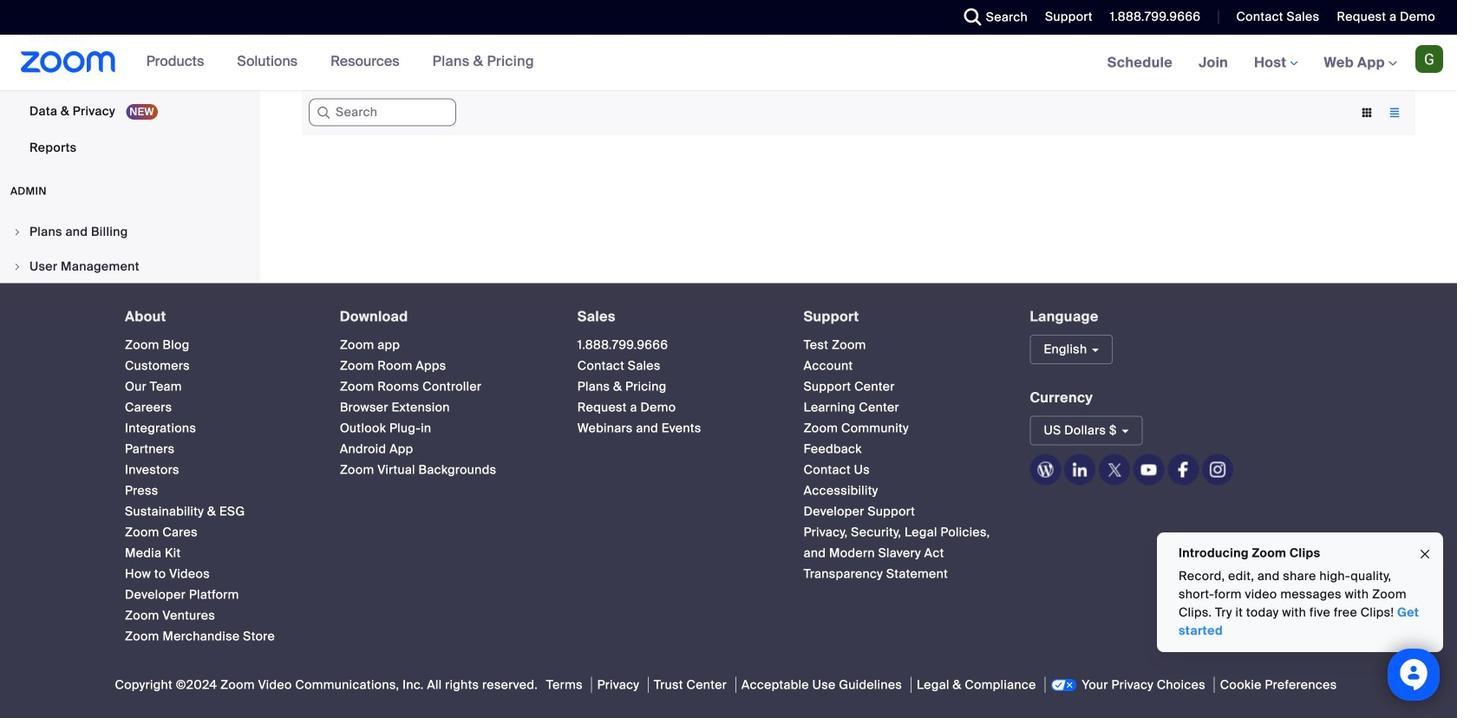 Task type: locate. For each thing, give the bounding box(es) containing it.
2 menu item from the top
[[0, 250, 255, 283]]

zoom logo image
[[21, 51, 116, 73]]

grid mode, not selected image
[[1354, 105, 1382, 121]]

product information navigation
[[133, 35, 547, 90]]

admin menu menu
[[0, 216, 255, 459]]

Search text field
[[309, 99, 456, 126]]

menu item
[[0, 216, 255, 249], [0, 250, 255, 283]]

1 vertical spatial menu item
[[0, 250, 255, 283]]

close image
[[1419, 545, 1433, 565]]

personal menu menu
[[0, 0, 255, 167]]

right image
[[12, 262, 23, 272]]

right image
[[12, 227, 23, 237]]

heading
[[125, 309, 309, 325], [340, 309, 546, 325], [578, 309, 773, 325], [804, 309, 999, 325]]

banner
[[0, 35, 1458, 92]]

4 heading from the left
[[804, 309, 999, 325]]

0 vertical spatial menu item
[[0, 216, 255, 249]]



Task type: describe. For each thing, give the bounding box(es) containing it.
1 menu item from the top
[[0, 216, 255, 249]]

profile picture image
[[1416, 45, 1444, 73]]

2 heading from the left
[[340, 309, 546, 325]]

3 heading from the left
[[578, 309, 773, 325]]

1 heading from the left
[[125, 309, 309, 325]]

meetings navigation
[[1095, 35, 1458, 92]]

list mode, selected image
[[1382, 105, 1409, 121]]



Task type: vqa. For each thing, say whether or not it's contained in the screenshot.
1st heading from right
yes



